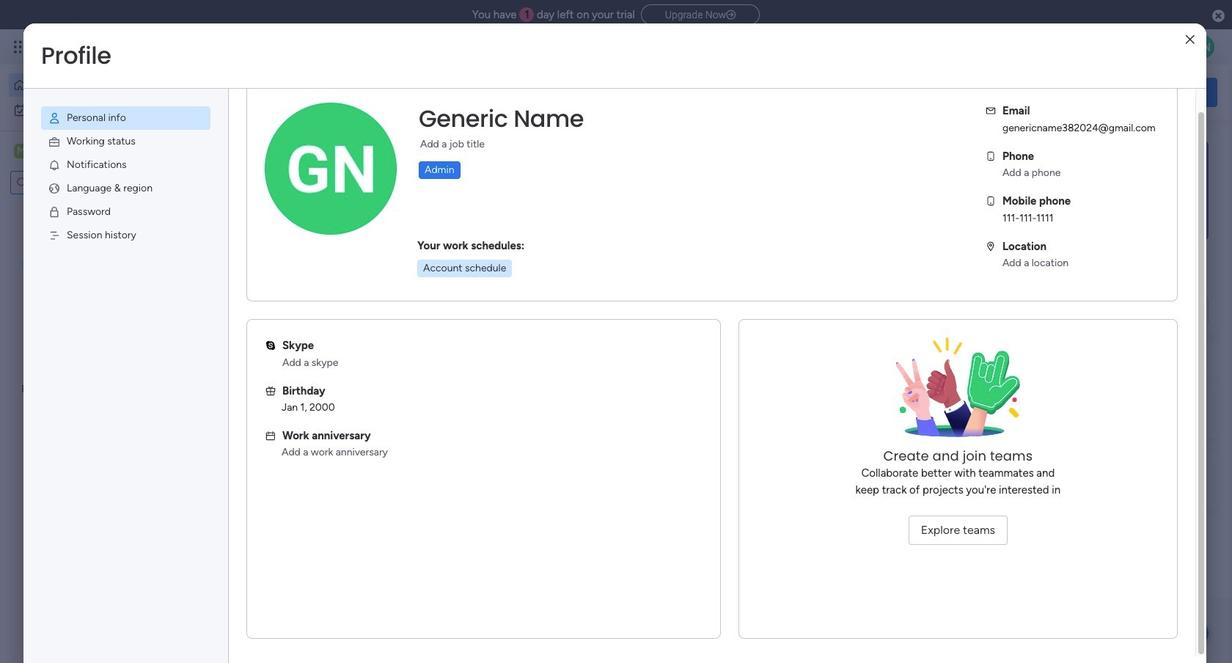 Task type: describe. For each thing, give the bounding box(es) containing it.
6 menu item from the top
[[41, 224, 211, 247]]

session history image
[[48, 229, 61, 242]]

workspace selection element
[[14, 142, 123, 161]]

close recently visited image
[[227, 149, 244, 167]]

1 menu item from the top
[[41, 106, 211, 130]]

menu menu
[[23, 89, 228, 265]]

2 menu item from the top
[[41, 130, 211, 153]]

password image
[[48, 205, 61, 219]]

3 menu item from the top
[[41, 153, 211, 177]]

add to favorites image
[[438, 298, 452, 312]]

workspace image
[[14, 143, 29, 159]]

public board image for "component" image associated with add to favorites image
[[245, 297, 261, 313]]

notifications image
[[48, 159, 61, 172]]

open update feed (inbox) image
[[227, 379, 244, 396]]

select product image
[[13, 40, 28, 54]]

close my workspaces image
[[227, 428, 244, 446]]

add to favorites image
[[680, 298, 695, 312]]

v2 user feedback image
[[1010, 84, 1021, 100]]

component image for add to favorites image
[[245, 320, 258, 334]]

close image
[[1186, 34, 1195, 45]]



Task type: vqa. For each thing, say whether or not it's contained in the screenshot.
Option
yes



Task type: locate. For each thing, give the bounding box(es) containing it.
Search in workspace field
[[31, 174, 105, 191]]

help center element
[[998, 450, 1218, 509]]

2 public board image from the left
[[488, 297, 504, 313]]

5 menu item from the top
[[41, 200, 211, 224]]

0 vertical spatial option
[[9, 73, 178, 97]]

1 horizontal spatial component image
[[488, 320, 501, 334]]

4 menu item from the top
[[41, 177, 211, 200]]

option up personal info image
[[9, 73, 178, 97]]

menu item
[[41, 106, 211, 130], [41, 130, 211, 153], [41, 153, 211, 177], [41, 177, 211, 200], [41, 200, 211, 224], [41, 224, 211, 247]]

getting started element
[[998, 380, 1218, 438]]

language & region image
[[48, 182, 61, 195]]

1 option from the top
[[9, 73, 178, 97]]

clear search image
[[106, 175, 121, 190]]

dapulse close image
[[1213, 9, 1225, 23]]

workspace image
[[251, 472, 286, 507]]

2 component image from the left
[[488, 320, 501, 334]]

component image for add to favorites icon
[[488, 320, 501, 334]]

no teams image
[[885, 338, 1032, 448]]

option up workspace selection element
[[9, 98, 178, 122]]

1 component image from the left
[[245, 320, 258, 334]]

0 horizontal spatial component image
[[245, 320, 258, 334]]

option
[[9, 73, 178, 97], [9, 98, 178, 122]]

dapulse rightstroke image
[[727, 10, 736, 21]]

1 horizontal spatial public board image
[[488, 297, 504, 313]]

working status image
[[48, 135, 61, 148]]

2 option from the top
[[9, 98, 178, 122]]

1 public board image from the left
[[245, 297, 261, 313]]

0 horizontal spatial public board image
[[245, 297, 261, 313]]

quick search results list box
[[227, 167, 963, 361]]

generic name image
[[1192, 35, 1215, 59]]

public board image for "component" image corresponding to add to favorites icon
[[488, 297, 504, 313]]

templates image image
[[1011, 140, 1205, 241]]

v2 bolt switch image
[[1124, 84, 1133, 100]]

personal info image
[[48, 112, 61, 125]]

component image
[[245, 320, 258, 334], [488, 320, 501, 334]]

None field
[[415, 103, 588, 134]]

public board image
[[245, 297, 261, 313], [488, 297, 504, 313]]

1 vertical spatial option
[[9, 98, 178, 122]]



